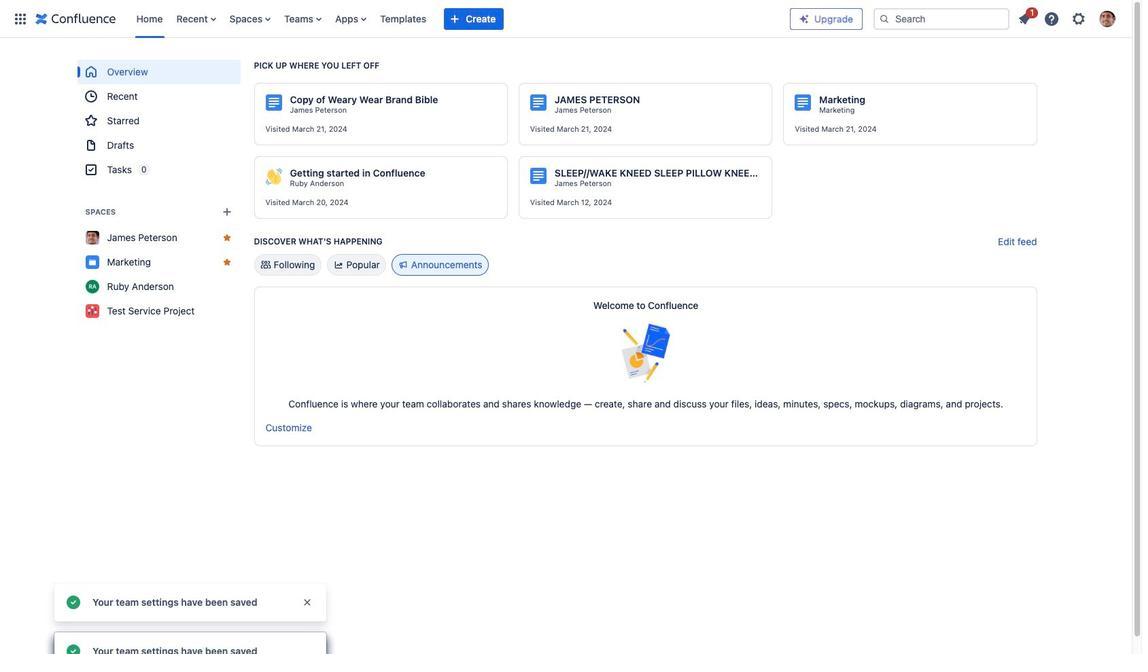 Task type: vqa. For each thing, say whether or not it's contained in the screenshot.
Help Icon
yes



Task type: locate. For each thing, give the bounding box(es) containing it.
unstar this space image
[[221, 257, 232, 268]]

Search field
[[874, 8, 1010, 30]]

list item
[[1013, 5, 1039, 30]]

list for appswitcher icon
[[130, 0, 790, 38]]

0 vertical spatial success image
[[65, 595, 82, 611]]

confluence image
[[35, 11, 116, 27], [35, 11, 116, 27]]

list item inside list
[[1013, 5, 1039, 30]]

:wave: image
[[266, 169, 282, 185], [266, 169, 282, 185]]

list for the premium 'image'
[[1013, 5, 1124, 31]]

None search field
[[874, 8, 1010, 30]]

list
[[130, 0, 790, 38], [1013, 5, 1124, 31]]

search image
[[879, 13, 890, 24]]

1 horizontal spatial list
[[1013, 5, 1124, 31]]

create a space image
[[219, 204, 235, 220]]

1 vertical spatial success image
[[65, 644, 82, 655]]

group
[[77, 60, 240, 182]]

0 horizontal spatial list
[[130, 0, 790, 38]]

1 success image from the top
[[65, 595, 82, 611]]

settings icon image
[[1071, 11, 1088, 27]]

banner
[[0, 0, 1132, 38]]

help icon image
[[1044, 11, 1060, 27]]

success image
[[65, 595, 82, 611], [65, 644, 82, 655]]

success image
[[65, 644, 82, 655]]



Task type: describe. For each thing, give the bounding box(es) containing it.
appswitcher icon image
[[12, 11, 29, 27]]

unstar this space image
[[221, 233, 232, 243]]

dismiss image
[[302, 598, 313, 609]]

2 success image from the top
[[65, 644, 82, 655]]

premium image
[[799, 13, 810, 24]]

notification icon image
[[1017, 11, 1033, 27]]

your profile and preferences image
[[1100, 11, 1116, 27]]

global element
[[8, 0, 790, 38]]



